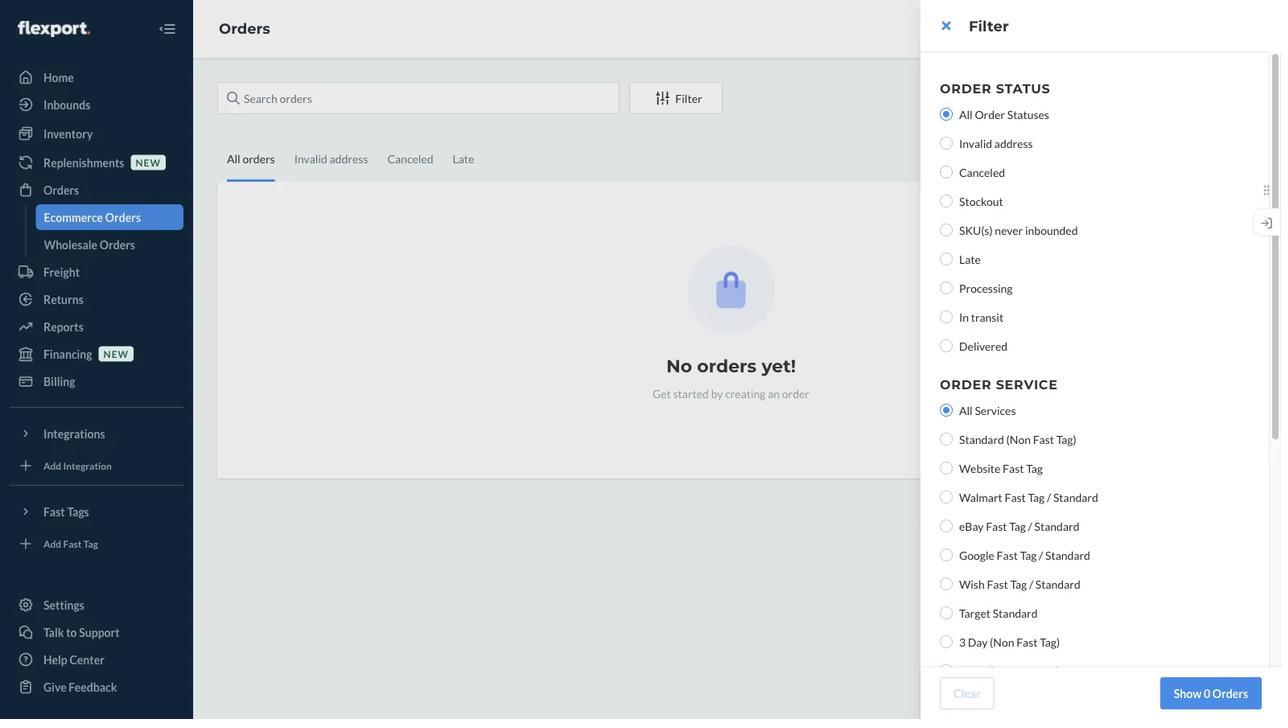 Task type: describe. For each thing, give the bounding box(es) containing it.
show 0 orders button
[[1160, 678, 1262, 710]]

clear
[[954, 687, 981, 701]]

fast up 2 day (non fast tag)
[[1017, 635, 1038, 649]]

stockout
[[959, 194, 1003, 208]]

clear button
[[940, 678, 994, 710]]

order for service
[[940, 377, 992, 392]]

orders
[[1213, 687, 1248, 701]]

day for 2
[[968, 664, 988, 678]]

status
[[996, 80, 1051, 96]]

google fast tag / standard
[[959, 548, 1090, 562]]

(non for 2 day (non fast tag)
[[990, 664, 1014, 678]]

all order statuses
[[959, 107, 1049, 121]]

1 vertical spatial order
[[975, 107, 1005, 121]]

2
[[959, 664, 966, 678]]

order status
[[940, 80, 1051, 96]]

never
[[995, 223, 1023, 237]]

standard (non fast tag)
[[959, 433, 1076, 446]]

standard down wish fast tag / standard
[[993, 606, 1038, 620]]

(non for 3 day (non fast tag)
[[990, 635, 1014, 649]]

3
[[959, 635, 966, 649]]

fast down the standard (non fast tag)
[[1003, 462, 1024, 475]]

show
[[1174, 687, 1202, 701]]

standard for wish fast tag / standard
[[1036, 577, 1081, 591]]

fast down the 3 day (non fast tag)
[[1017, 664, 1038, 678]]

fast up website fast tag
[[1033, 433, 1054, 446]]

target standard
[[959, 606, 1038, 620]]

fast right the ebay
[[986, 519, 1007, 533]]

address
[[995, 136, 1033, 150]]

/ for ebay
[[1028, 519, 1032, 533]]

walmart fast tag / standard
[[959, 490, 1098, 504]]

google
[[959, 548, 995, 562]]

standard for google fast tag / standard
[[1045, 548, 1090, 562]]

close image
[[942, 19, 951, 32]]

3 day (non fast tag)
[[959, 635, 1060, 649]]

transit
[[971, 310, 1004, 324]]

tag for ebay
[[1009, 519, 1026, 533]]

all services
[[959, 404, 1016, 417]]

fast up the ebay fast tag / standard
[[1005, 490, 1026, 504]]

/ for google
[[1039, 548, 1043, 562]]

delivered
[[959, 339, 1008, 353]]

sku(s)
[[959, 223, 993, 237]]

ebay fast tag / standard
[[959, 519, 1080, 533]]

late
[[959, 252, 981, 266]]

tag for website
[[1026, 462, 1043, 475]]

filter
[[969, 17, 1009, 35]]

statuses
[[1007, 107, 1049, 121]]

2 day (non fast tag)
[[959, 664, 1060, 678]]

services
[[975, 404, 1016, 417]]

tag for google
[[1020, 548, 1037, 562]]

in transit
[[959, 310, 1004, 324]]

tag for wish
[[1010, 577, 1027, 591]]

/ for walmart
[[1047, 490, 1051, 504]]



Task type: vqa. For each thing, say whether or not it's contained in the screenshot.
a to the bottom
no



Task type: locate. For each thing, give the bounding box(es) containing it.
invalid address
[[959, 136, 1033, 150]]

/ up the ebay fast tag / standard
[[1047, 490, 1051, 504]]

1 vertical spatial all
[[959, 404, 973, 417]]

day right 2
[[968, 664, 988, 678]]

standard up the ebay fast tag / standard
[[1053, 490, 1098, 504]]

standard for ebay fast tag / standard
[[1035, 519, 1080, 533]]

tag)
[[1056, 433, 1076, 446], [1040, 635, 1060, 649], [1040, 664, 1060, 678]]

website
[[959, 462, 1001, 475]]

None radio
[[940, 224, 953, 237], [940, 253, 953, 266], [940, 282, 953, 295], [940, 340, 953, 352], [940, 433, 953, 446], [940, 520, 953, 533], [940, 607, 953, 620], [940, 636, 953, 649], [940, 224, 953, 237], [940, 253, 953, 266], [940, 282, 953, 295], [940, 340, 953, 352], [940, 433, 953, 446], [940, 520, 953, 533], [940, 607, 953, 620], [940, 636, 953, 649]]

tag up 'google fast tag / standard'
[[1009, 519, 1026, 533]]

tag up walmart fast tag / standard
[[1026, 462, 1043, 475]]

2 day from the top
[[968, 664, 988, 678]]

processing
[[959, 281, 1013, 295]]

wish
[[959, 577, 985, 591]]

standard for walmart fast tag / standard
[[1053, 490, 1098, 504]]

fast right wish
[[987, 577, 1008, 591]]

0
[[1204, 687, 1210, 701]]

1 all from the top
[[959, 107, 973, 121]]

(non down the 3 day (non fast tag)
[[990, 664, 1014, 678]]

fast
[[1033, 433, 1054, 446], [1003, 462, 1024, 475], [1005, 490, 1026, 504], [986, 519, 1007, 533], [997, 548, 1018, 562], [987, 577, 1008, 591], [1017, 635, 1038, 649], [1017, 664, 1038, 678]]

fast right google on the bottom of the page
[[997, 548, 1018, 562]]

tag) for 2 day (non fast tag)
[[1040, 664, 1060, 678]]

all left services
[[959, 404, 973, 417]]

2 vertical spatial (non
[[990, 664, 1014, 678]]

tag up the ebay fast tag / standard
[[1028, 490, 1045, 504]]

/ for wish
[[1029, 577, 1033, 591]]

order service
[[940, 377, 1058, 392]]

/ down walmart fast tag / standard
[[1028, 519, 1032, 533]]

all
[[959, 107, 973, 121], [959, 404, 973, 417]]

0 vertical spatial order
[[940, 80, 992, 96]]

2 vertical spatial tag)
[[1040, 664, 1060, 678]]

/
[[1047, 490, 1051, 504], [1028, 519, 1032, 533], [1039, 548, 1043, 562], [1029, 577, 1033, 591]]

/ up wish fast tag / standard
[[1039, 548, 1043, 562]]

0 vertical spatial day
[[968, 635, 988, 649]]

0 vertical spatial (non
[[1006, 433, 1031, 446]]

all for order status
[[959, 107, 973, 121]]

all for order service
[[959, 404, 973, 417]]

tag) down service
[[1056, 433, 1076, 446]]

website fast tag
[[959, 462, 1043, 475]]

(non
[[1006, 433, 1031, 446], [990, 635, 1014, 649], [990, 664, 1014, 678]]

order down order status
[[975, 107, 1005, 121]]

order for status
[[940, 80, 992, 96]]

show 0 orders
[[1174, 687, 1248, 701]]

all up invalid
[[959, 107, 973, 121]]

tag) up 2 day (non fast tag)
[[1040, 635, 1060, 649]]

tag up wish fast tag / standard
[[1020, 548, 1037, 562]]

2 all from the top
[[959, 404, 973, 417]]

standard down 'google fast tag / standard'
[[1036, 577, 1081, 591]]

0 vertical spatial all
[[959, 107, 973, 121]]

service
[[996, 377, 1058, 392]]

order
[[940, 80, 992, 96], [975, 107, 1005, 121], [940, 377, 992, 392]]

1 vertical spatial (non
[[990, 635, 1014, 649]]

tag) for 3 day (non fast tag)
[[1040, 635, 1060, 649]]

tag down 'google fast tag / standard'
[[1010, 577, 1027, 591]]

target
[[959, 606, 991, 620]]

2 vertical spatial order
[[940, 377, 992, 392]]

standard up the "website"
[[959, 433, 1004, 446]]

1 vertical spatial day
[[968, 664, 988, 678]]

wish fast tag / standard
[[959, 577, 1081, 591]]

(non down target standard at right bottom
[[990, 635, 1014, 649]]

ebay
[[959, 519, 984, 533]]

inbounded
[[1025, 223, 1078, 237]]

sku(s) never inbounded
[[959, 223, 1078, 237]]

tag) down the 3 day (non fast tag)
[[1040, 664, 1060, 678]]

None radio
[[940, 108, 953, 121], [940, 137, 953, 150], [940, 166, 953, 179], [940, 195, 953, 208], [940, 311, 953, 324], [940, 404, 953, 417], [940, 462, 953, 475], [940, 491, 953, 504], [940, 549, 953, 562], [940, 578, 953, 591], [940, 108, 953, 121], [940, 137, 953, 150], [940, 166, 953, 179], [940, 195, 953, 208], [940, 311, 953, 324], [940, 404, 953, 417], [940, 462, 953, 475], [940, 491, 953, 504], [940, 549, 953, 562], [940, 578, 953, 591]]

order up all services
[[940, 377, 992, 392]]

1 day from the top
[[968, 635, 988, 649]]

day
[[968, 635, 988, 649], [968, 664, 988, 678]]

invalid
[[959, 136, 992, 150]]

standard
[[959, 433, 1004, 446], [1053, 490, 1098, 504], [1035, 519, 1080, 533], [1045, 548, 1090, 562], [1036, 577, 1081, 591], [993, 606, 1038, 620]]

day for 3
[[968, 635, 988, 649]]

standard up wish fast tag / standard
[[1045, 548, 1090, 562]]

/ down 'google fast tag / standard'
[[1029, 577, 1033, 591]]

canceled
[[959, 165, 1005, 179]]

order up the 'all order statuses' at the top
[[940, 80, 992, 96]]

in
[[959, 310, 969, 324]]

1 vertical spatial tag)
[[1040, 635, 1060, 649]]

standard down walmart fast tag / standard
[[1035, 519, 1080, 533]]

tag
[[1026, 462, 1043, 475], [1028, 490, 1045, 504], [1009, 519, 1026, 533], [1020, 548, 1037, 562], [1010, 577, 1027, 591]]

day right 3
[[968, 635, 988, 649]]

0 vertical spatial tag)
[[1056, 433, 1076, 446]]

tag for walmart
[[1028, 490, 1045, 504]]

walmart
[[959, 490, 1003, 504]]

(non up website fast tag
[[1006, 433, 1031, 446]]



